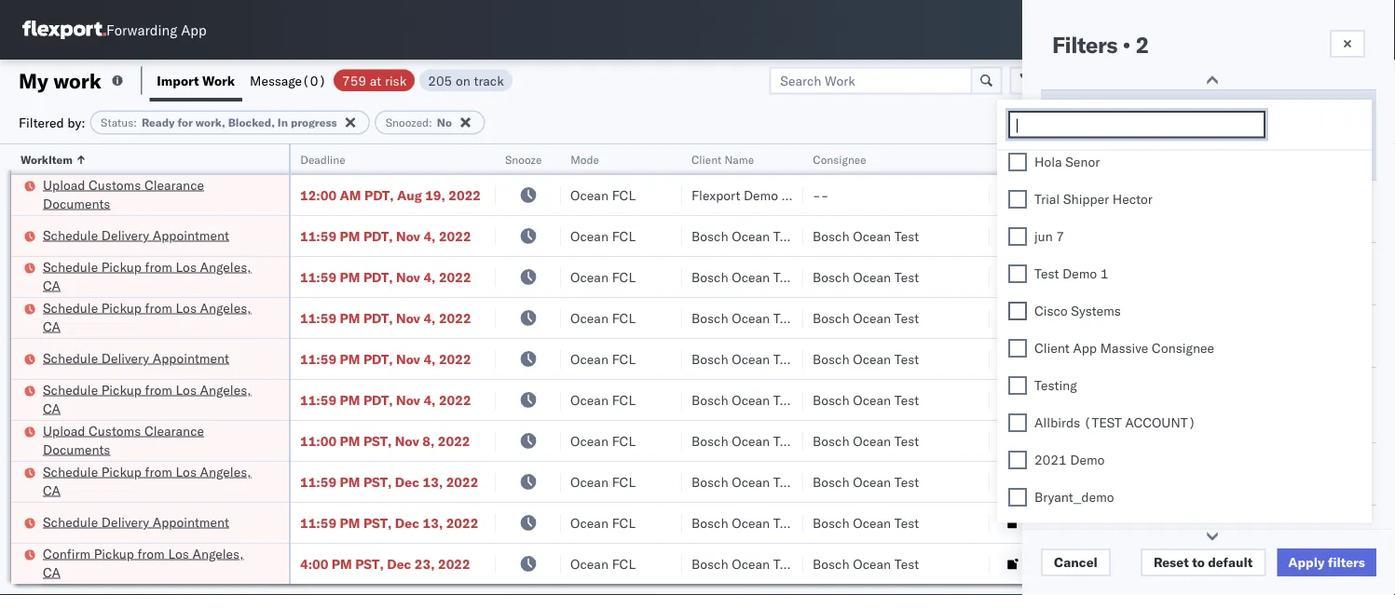 Task type: locate. For each thing, give the bounding box(es) containing it.
6 flex- from the top
[[1029, 392, 1069, 408]]

1 schedule delivery appointment button from the top
[[43, 226, 229, 247]]

lhuu7894563, for 4:00 pm pst, dec 23, 2022
[[1148, 556, 1245, 572]]

None text field
[[1015, 117, 1264, 134]]

ca for third schedule pickup from los angeles, ca link from the bottom
[[43, 318, 61, 335]]

2 clearance from the top
[[144, 423, 204, 439]]

demo right 2021
[[1070, 453, 1105, 469]]

schedule pickup from los angeles, ca for third schedule pickup from los angeles, ca link from the bottom
[[43, 300, 251, 335]]

2 fcl from the top
[[612, 228, 636, 244]]

name up flexport
[[725, 152, 754, 166]]

1 vertical spatial customs
[[89, 423, 141, 439]]

ocean fcl for confirm pickup from los angeles, ca link
[[570, 556, 636, 572]]

client inside client name button
[[692, 152, 722, 166]]

13, for schedule pickup from los angeles, ca
[[423, 474, 443, 490]]

numbers down container
[[1148, 160, 1194, 174]]

2 schedule delivery appointment link from the top
[[43, 349, 229, 368]]

message
[[250, 72, 302, 89]]

customs for 11:00 pm pst, nov 8, 2022
[[89, 423, 141, 439]]

ceau7522281,
[[1148, 227, 1244, 244], [1148, 268, 1244, 285], [1148, 309, 1244, 326], [1148, 350, 1244, 367], [1148, 391, 1244, 408], [1148, 432, 1244, 449]]

0 horizontal spatial :
[[133, 116, 137, 130]]

2 vertical spatial 1889466
[[1069, 556, 1126, 572]]

flex- for third schedule pickup from los angeles, ca link from the bottom
[[1029, 310, 1069, 326]]

1 lhuu7894563, from the top
[[1148, 515, 1245, 531]]

schedule for first schedule pickup from los angeles, ca button from the top
[[43, 259, 98, 275]]

1 horizontal spatial client name
[[1052, 113, 1129, 129]]

759
[[342, 72, 366, 89]]

los for 3rd schedule pickup from los angeles, ca button
[[176, 382, 197, 398]]

abcdefg78456546 for confirm pickup from los angeles, ca
[[1269, 556, 1395, 572]]

2 schedule from the top
[[43, 259, 98, 275]]

angeles, for 1st schedule pickup from los angeles, ca link from the top
[[200, 259, 251, 275]]

client name up flexport
[[692, 152, 754, 166]]

1 lhuu7894563, uetu5238478 from the top
[[1148, 515, 1339, 531]]

8 fcl from the top
[[612, 474, 636, 490]]

port right arrival
[[1098, 266, 1125, 282]]

759 at risk
[[342, 72, 407, 89]]

5 flex-1846748 from the top
[[1029, 392, 1126, 408]]

consignee up --
[[813, 152, 866, 166]]

pdt,
[[364, 187, 394, 203], [363, 228, 393, 244], [363, 269, 393, 285], [363, 310, 393, 326], [363, 351, 393, 367], [363, 392, 393, 408]]

pickup for fourth schedule pickup from los angeles, ca link
[[101, 464, 142, 480]]

pickup inside confirm pickup from los angeles, ca
[[94, 546, 134, 562]]

6 11:59 from the top
[[300, 474, 337, 490]]

arrival port
[[1052, 266, 1125, 282]]

3 flex-1889466 from the top
[[1029, 556, 1126, 572]]

3 11:59 from the top
[[300, 310, 337, 326]]

name right the "carrier"
[[1100, 466, 1136, 482]]

1 vertical spatial flex-1889466
[[1029, 515, 1126, 531]]

los for third schedule pickup from los angeles, ca button from the bottom
[[176, 300, 197, 316]]

pickup for third schedule pickup from los angeles, ca link from the bottom
[[101, 300, 142, 316]]

2 delivery from the top
[[101, 350, 149, 366]]

1 vertical spatial lhuu7894563,
[[1148, 556, 1245, 572]]

lhuu7894563, uetu5238478
[[1148, 515, 1339, 531], [1148, 556, 1339, 572]]

schedule for 1st schedule delivery appointment button
[[43, 227, 98, 243]]

1 fcl from the top
[[612, 187, 636, 203]]

1 horizontal spatial numbers
[[1337, 152, 1383, 166]]

: left ready
[[133, 116, 137, 130]]

flex-1889466 down 2021 demo
[[1029, 474, 1126, 490]]

1846748 up systems
[[1069, 269, 1126, 285]]

1846748 up (test
[[1069, 392, 1126, 408]]

2 vertical spatial abcdefg78456546
[[1269, 556, 1395, 572]]

6 ocean fcl from the top
[[570, 392, 636, 408]]

flex- for fourth schedule pickup from los angeles, ca link
[[1029, 474, 1069, 490]]

3 schedule from the top
[[43, 300, 98, 316]]

upload customs clearance documents for 12:00 am pdt, aug 19, 2022
[[43, 177, 204, 212]]

numbers inside container numbers
[[1148, 160, 1194, 174]]

clearance for 11:00 pm pst, nov 8, 2022
[[144, 423, 204, 439]]

schedule for third schedule pickup from los angeles, ca button from the bottom
[[43, 300, 98, 316]]

1 vertical spatial abcdefg78456546
[[1269, 515, 1395, 531]]

confirm
[[43, 546, 90, 562]]

in
[[278, 116, 288, 130]]

2 upload customs clearance documents link from the top
[[43, 422, 265, 459]]

11:59 pm pst, dec 13, 2022
[[300, 474, 479, 490], [300, 515, 479, 531]]

0 vertical spatial schedule delivery appointment
[[43, 227, 229, 243]]

0 vertical spatial schedule delivery appointment button
[[43, 226, 229, 247]]

flex-1889466 for schedule delivery appointment
[[1029, 515, 1126, 531]]

pst, down 11:00 pm pst, nov 8, 2022
[[363, 474, 392, 490]]

pst, for schedule delivery appointment
[[363, 515, 392, 531]]

Search Shipments (/) text field
[[1038, 16, 1218, 44]]

pm
[[340, 228, 360, 244], [340, 269, 360, 285], [340, 310, 360, 326], [340, 351, 360, 367], [340, 392, 360, 408], [340, 433, 360, 449], [340, 474, 360, 490], [340, 515, 360, 531], [332, 556, 352, 572]]

0 vertical spatial demo
[[744, 187, 778, 203]]

3 ocean fcl from the top
[[570, 269, 636, 285]]

1 schedule pickup from los angeles, ca from the top
[[43, 259, 251, 294]]

cisco systems
[[1035, 303, 1121, 320]]

0 vertical spatial app
[[181, 21, 207, 39]]

1 vertical spatial schedule delivery appointment button
[[43, 349, 229, 370]]

1 upload from the top
[[43, 177, 85, 193]]

flex- up cisco
[[1029, 269, 1069, 285]]

at
[[370, 72, 381, 89]]

4 flex- from the top
[[1029, 310, 1069, 326]]

1 appointment from the top
[[153, 227, 229, 243]]

filtered
[[19, 114, 64, 130]]

pst, for schedule pickup from los angeles, ca
[[363, 474, 392, 490]]

1 vertical spatial lhuu7894563, uetu5238478
[[1148, 556, 1339, 572]]

pickup
[[101, 259, 142, 275], [101, 300, 142, 316], [101, 382, 142, 398], [101, 464, 142, 480], [94, 546, 134, 562]]

0 vertical spatial upload customs clearance documents link
[[43, 176, 265, 213]]

dec up 23,
[[395, 515, 420, 531]]

client name down file in the top of the page
[[1052, 113, 1129, 129]]

5 fcl from the top
[[612, 351, 636, 367]]

flex-1846748 up 2021 demo
[[1029, 433, 1126, 449]]

1889466 down 2021 demo
[[1069, 474, 1126, 490]]

reset to default button
[[1141, 549, 1266, 577]]

0 vertical spatial 1889466
[[1069, 474, 1126, 490]]

1889466 down bryant_demo at the right bottom of the page
[[1069, 515, 1126, 531]]

abcdefg78456546 for schedule delivery appointment
[[1269, 515, 1395, 531]]

13, down 8, in the left of the page
[[423, 474, 443, 490]]

track
[[474, 72, 504, 89]]

pm for third schedule pickup from los angeles, ca link from the bottom
[[340, 310, 360, 326]]

id
[[1023, 152, 1034, 166]]

account)
[[1125, 415, 1196, 432]]

angeles,
[[200, 259, 251, 275], [200, 300, 251, 316], [200, 382, 251, 398], [200, 464, 251, 480], [192, 546, 244, 562]]

1 ocean fcl from the top
[[570, 187, 636, 203]]

1 uetu5238478 from the top
[[1248, 515, 1339, 531]]

8,
[[423, 433, 435, 449]]

ocean fcl
[[570, 187, 636, 203], [570, 228, 636, 244], [570, 269, 636, 285], [570, 310, 636, 326], [570, 351, 636, 367], [570, 392, 636, 408], [570, 433, 636, 449], [570, 474, 636, 490], [570, 515, 636, 531], [570, 556, 636, 572]]

pst, left 23,
[[355, 556, 384, 572]]

app up import work
[[181, 21, 207, 39]]

3 ca from the top
[[43, 400, 61, 417]]

4 resize handle column header from the left
[[660, 144, 682, 596]]

1846748 up final port
[[1069, 310, 1126, 326]]

1 documents from the top
[[43, 195, 110, 212]]

angeles, for 2nd schedule pickup from los angeles, ca link from the bottom
[[200, 382, 251, 398]]

schedule delivery appointment link for first schedule delivery appointment button from the bottom
[[43, 513, 229, 532]]

uetu5238478 for 4:00 pm pst, dec 23, 2022
[[1248, 556, 1339, 572]]

appointment for 1st schedule delivery appointment button
[[153, 227, 229, 243]]

flex-1889466 down 'consignee name'
[[1029, 556, 1126, 572]]

0 vertical spatial port
[[1119, 203, 1146, 220]]

dec left 23,
[[387, 556, 411, 572]]

pst,
[[363, 433, 392, 449], [363, 474, 392, 490], [363, 515, 392, 531], [355, 556, 384, 572]]

1 vertical spatial uetu5238478
[[1248, 556, 1339, 572]]

default
[[1208, 555, 1253, 571]]

13, up 23,
[[423, 515, 443, 531]]

dec down 11:00 pm pst, nov 8, 2022
[[395, 474, 420, 490]]

2 resize handle column header from the left
[[473, 144, 496, 596]]

3 ceau7522281, hlxu6269489, hlxu80 from the top
[[1148, 309, 1395, 326]]

demo left 1 at the top right of the page
[[1063, 266, 1097, 282]]

pst, left 8, in the left of the page
[[363, 433, 392, 449]]

file exception button
[[1049, 67, 1177, 95], [1049, 67, 1177, 95]]

4 1846748 from the top
[[1069, 351, 1126, 367]]

0 vertical spatial upload customs clearance documents button
[[43, 176, 265, 215]]

2 : from the left
[[429, 116, 432, 130]]

port for arrival port
[[1098, 266, 1125, 282]]

1 vertical spatial 1889466
[[1069, 515, 1126, 531]]

1 vertical spatial appointment
[[153, 350, 229, 366]]

batch
[[1292, 72, 1328, 89]]

fcl for fourth schedule pickup from los angeles, ca link
[[612, 474, 636, 490]]

7 ocean fcl from the top
[[570, 433, 636, 449]]

2 vertical spatial dec
[[387, 556, 411, 572]]

departure
[[1052, 203, 1116, 220]]

1 vertical spatial demo
[[1063, 266, 1097, 282]]

schedule pickup from los angeles, ca button
[[43, 258, 265, 297], [43, 299, 265, 338], [43, 381, 265, 420], [43, 463, 265, 502]]

customs
[[89, 177, 141, 193], [89, 423, 141, 439]]

0 vertical spatial client name
[[1052, 113, 1129, 129]]

resize handle column header for container numbers
[[1238, 144, 1260, 596]]

port down systems
[[1086, 328, 1113, 344]]

client down cisco
[[1035, 341, 1070, 357]]

confirm pickup from los angeles, ca button
[[43, 545, 265, 584]]

1 flex- from the top
[[1029, 187, 1069, 203]]

1 11:59 pm pdt, nov 4, 2022 from the top
[[300, 228, 471, 244]]

ocean fcl for third schedule pickup from los angeles, ca link from the bottom
[[570, 310, 636, 326]]

1 flex-1889466 from the top
[[1029, 474, 1126, 490]]

flex-1660288 button
[[999, 182, 1130, 208], [999, 182, 1130, 208]]

schedule pickup from los angeles, ca for 2nd schedule pickup from los angeles, ca link from the bottom
[[43, 382, 251, 417]]

pm for fourth schedule pickup from los angeles, ca link
[[340, 474, 360, 490]]

pm for 2nd schedule pickup from los angeles, ca link from the bottom
[[340, 392, 360, 408]]

4 ceau7522281, hlxu6269489, hlxu80 from the top
[[1148, 350, 1395, 367]]

19,
[[425, 187, 445, 203]]

1 vertical spatial upload customs clearance documents
[[43, 423, 204, 458]]

11:59 for first schedule delivery appointment button from the bottom
[[300, 515, 337, 531]]

flexport. image
[[22, 21, 106, 39]]

1 11:59 from the top
[[300, 228, 337, 244]]

1889466 down 'consignee name'
[[1069, 556, 1126, 572]]

1 vertical spatial upload customs clearance documents link
[[43, 422, 265, 459]]

2 upload customs clearance documents button from the top
[[43, 422, 265, 461]]

7 schedule from the top
[[43, 514, 98, 530]]

2021 demo
[[1035, 453, 1105, 469]]

1846748 down departure port
[[1069, 228, 1126, 244]]

2 vertical spatial delivery
[[101, 514, 149, 530]]

port right shipper
[[1119, 203, 1146, 220]]

actions
[[1339, 152, 1378, 166]]

1846748 down final port
[[1069, 351, 1126, 367]]

flex- down 'consignee name'
[[1029, 556, 1069, 572]]

1 horizontal spatial :
[[429, 116, 432, 130]]

fcl for 2nd schedule pickup from los angeles, ca link from the bottom
[[612, 392, 636, 408]]

5 11:59 pm pdt, nov 4, 2022 from the top
[[300, 392, 471, 408]]

pm for 1st schedule pickup from los angeles, ca link from the top
[[340, 269, 360, 285]]

caiu7969337
[[1148, 186, 1236, 203]]

ymluw236679313
[[1269, 187, 1389, 203]]

0 vertical spatial upload customs clearance documents
[[43, 177, 204, 212]]

schedule
[[43, 227, 98, 243], [43, 259, 98, 275], [43, 300, 98, 316], [43, 350, 98, 366], [43, 382, 98, 398], [43, 464, 98, 480], [43, 514, 98, 530]]

upload
[[43, 177, 85, 193], [43, 423, 85, 439]]

0 vertical spatial appointment
[[153, 227, 229, 243]]

5 resize handle column header from the left
[[781, 144, 803, 596]]

1 schedule from the top
[[43, 227, 98, 243]]

11:59 pm pdt, nov 4, 2022 for 2nd schedule pickup from los angeles, ca link from the bottom
[[300, 392, 471, 408]]

1889466 for schedule delivery appointment
[[1069, 515, 1126, 531]]

4 4, from the top
[[424, 351, 436, 367]]

1 vertical spatial documents
[[43, 441, 110, 458]]

1 vertical spatial 13,
[[423, 515, 443, 531]]

1 vertical spatial client
[[692, 152, 722, 166]]

3 hlxu6269489, from the top
[[1247, 309, 1343, 326]]

1 : from the left
[[133, 116, 137, 130]]

1 schedule pickup from los angeles, ca button from the top
[[43, 258, 265, 297]]

app down cisco systems
[[1073, 341, 1097, 357]]

2 customs from the top
[[89, 423, 141, 439]]

2 vertical spatial schedule delivery appointment button
[[43, 513, 229, 534]]

from for 1st schedule pickup from los angeles, ca link from the top
[[145, 259, 172, 275]]

205 on track
[[428, 72, 504, 89]]

flex-1846748 down departure
[[1029, 228, 1126, 244]]

fcl for third schedule pickup from los angeles, ca link from the bottom
[[612, 310, 636, 326]]

0 vertical spatial flex-1889466
[[1029, 474, 1126, 490]]

1 vertical spatial client name
[[692, 152, 754, 166]]

trial shipper hector
[[1035, 192, 1153, 208]]

flex- down bryant_demo at the right bottom of the page
[[1029, 515, 1069, 531]]

2 vertical spatial schedule delivery appointment
[[43, 514, 229, 530]]

work
[[53, 68, 101, 93]]

1 vertical spatial clearance
[[144, 423, 204, 439]]

0 vertical spatial clearance
[[144, 177, 204, 193]]

apply
[[1288, 555, 1325, 571]]

None checkbox
[[1009, 153, 1027, 172], [1009, 191, 1027, 209], [1009, 228, 1027, 247], [1009, 265, 1027, 284], [1009, 340, 1027, 358], [1009, 414, 1027, 433], [1009, 452, 1027, 470], [1009, 489, 1027, 508], [1009, 153, 1027, 172], [1009, 191, 1027, 209], [1009, 228, 1027, 247], [1009, 265, 1027, 284], [1009, 340, 1027, 358], [1009, 414, 1027, 433], [1009, 452, 1027, 470], [1009, 489, 1027, 508]]

port for departure port
[[1119, 203, 1146, 220]]

fcl for upload customs clearance documents link corresponding to 11:00 pm pst, nov 8, 2022
[[612, 433, 636, 449]]

1 vertical spatial upload
[[43, 423, 85, 439]]

ocean fcl for 2nd schedule pickup from los angeles, ca link from the bottom
[[570, 392, 636, 408]]

consignee
[[813, 152, 866, 166], [782, 187, 844, 203], [1152, 341, 1215, 357], [1052, 528, 1118, 545]]

0 vertical spatial schedule delivery appointment link
[[43, 226, 229, 245]]

pst, up 4:00 pm pst, dec 23, 2022
[[363, 515, 392, 531]]

4 ca from the top
[[43, 482, 61, 499]]

angeles, for fourth schedule pickup from los angeles, ca link
[[200, 464, 251, 480]]

ocean fcl for 1st schedule pickup from los angeles, ca link from the top
[[570, 269, 636, 285]]

consignee down consignee button
[[782, 187, 844, 203]]

schedule delivery appointment link for 1st schedule delivery appointment button
[[43, 226, 229, 245]]

testing
[[1035, 378, 1077, 394]]

uetu5238478 for 11:59 pm pst, dec 13, 2022
[[1248, 515, 1339, 531]]

1 vertical spatial port
[[1098, 266, 1125, 282]]

None checkbox
[[1009, 302, 1027, 321], [1009, 377, 1027, 396], [1009, 302, 1027, 321], [1009, 377, 1027, 396]]

2 vertical spatial port
[[1086, 328, 1113, 344]]

resize handle column header for consignee
[[967, 144, 990, 596]]

3 delivery from the top
[[101, 514, 149, 530]]

os
[[1343, 23, 1360, 37]]

1 schedule pickup from los angeles, ca link from the top
[[43, 258, 265, 295]]

3 abcdefg78456546 from the top
[[1269, 556, 1395, 572]]

from for fourth schedule pickup from los angeles, ca link
[[145, 464, 172, 480]]

confirm pickup from los angeles, ca link
[[43, 545, 265, 582]]

filters
[[1328, 555, 1365, 571]]

0 vertical spatial delivery
[[101, 227, 149, 243]]

3 fcl from the top
[[612, 269, 636, 285]]

1 vertical spatial dec
[[395, 515, 420, 531]]

flex-1889466 down bryant_demo at the right bottom of the page
[[1029, 515, 1126, 531]]

app for forwarding
[[181, 21, 207, 39]]

1 horizontal spatial app
[[1073, 341, 1097, 357]]

demo right flexport
[[744, 187, 778, 203]]

angeles, inside confirm pickup from los angeles, ca
[[192, 546, 244, 562]]

0 vertical spatial 11:59 pm pst, dec 13, 2022
[[300, 474, 479, 490]]

ca inside confirm pickup from los angeles, ca
[[43, 564, 61, 581]]

resize handle column header
[[267, 144, 289, 596], [473, 144, 496, 596], [539, 144, 561, 596], [660, 144, 682, 596], [781, 144, 803, 596], [967, 144, 990, 596], [1117, 144, 1139, 596], [1238, 144, 1260, 596], [1362, 144, 1384, 596]]

5 11:59 from the top
[[300, 392, 337, 408]]

client up flexport
[[692, 152, 722, 166]]

0 vertical spatial lhuu7894563,
[[1148, 515, 1245, 531]]

1 vertical spatial schedule delivery appointment link
[[43, 349, 229, 368]]

7 flex- from the top
[[1029, 433, 1069, 449]]

10 flex- from the top
[[1029, 556, 1069, 572]]

0 horizontal spatial numbers
[[1148, 160, 1194, 174]]

name
[[1093, 113, 1129, 129], [725, 152, 754, 166], [1100, 466, 1136, 482], [1121, 528, 1158, 545]]

1 hlxu80 from the top
[[1346, 227, 1395, 244]]

flex-1889466 button
[[999, 469, 1130, 495], [999, 469, 1130, 495], [999, 510, 1130, 536], [999, 510, 1130, 536], [999, 551, 1130, 577], [999, 551, 1130, 577]]

los for confirm pickup from los angeles, ca button
[[168, 546, 189, 562]]

0 vertical spatial dec
[[395, 474, 420, 490]]

aug
[[397, 187, 422, 203]]

0 vertical spatial abcdefg78456546
[[1269, 474, 1395, 490]]

2 vertical spatial flex-1889466
[[1029, 556, 1126, 572]]

2 vertical spatial appointment
[[153, 514, 229, 530]]

0 vertical spatial lhuu7894563, uetu5238478
[[1148, 515, 1339, 531]]

0 vertical spatial documents
[[43, 195, 110, 212]]

1846748 down (test
[[1069, 433, 1126, 449]]

8 resize handle column header from the left
[[1238, 144, 1260, 596]]

5 flex- from the top
[[1029, 351, 1069, 367]]

filters
[[1052, 31, 1118, 59]]

client up 'flex id' button
[[1052, 113, 1090, 129]]

flex-1846748 up final port
[[1029, 310, 1126, 326]]

flex- down the trial
[[1029, 228, 1069, 244]]

lhuu7894563, for 11:59 pm pst, dec 13, 2022
[[1148, 515, 1245, 531]]

schedule delivery appointment link
[[43, 226, 229, 245], [43, 349, 229, 368], [43, 513, 229, 532]]

flex-1846748 up allbirds
[[1029, 392, 1126, 408]]

from inside confirm pickup from los angeles, ca
[[137, 546, 165, 562]]

forwarding app link
[[22, 21, 207, 39]]

flex- up testing
[[1029, 351, 1069, 367]]

flex-1846748 button
[[999, 223, 1130, 249], [999, 223, 1130, 249], [999, 264, 1130, 290], [999, 264, 1130, 290], [999, 305, 1130, 331], [999, 305, 1130, 331], [999, 346, 1130, 372], [999, 346, 1130, 372], [999, 387, 1130, 413], [999, 387, 1130, 413], [999, 428, 1130, 454], [999, 428, 1130, 454]]

0 horizontal spatial client name
[[692, 152, 754, 166]]

name down file exception
[[1093, 113, 1129, 129]]

flex- up final
[[1029, 310, 1069, 326]]

8 ocean fcl from the top
[[570, 474, 636, 490]]

schedule for 3rd schedule pickup from los angeles, ca button
[[43, 382, 98, 398]]

final port
[[1052, 328, 1113, 344]]

numbers for mbl/mawb numbers
[[1337, 152, 1383, 166]]

batch action
[[1292, 72, 1372, 89]]

2 11:59 from the top
[[300, 269, 337, 285]]

6 ceau7522281, hlxu6269489, hlxu80 from the top
[[1148, 432, 1395, 449]]

flex- down 2021
[[1029, 474, 1069, 490]]

lhuu7894563, uetu5238478 for 4:00 pm pst, dec 23, 2022
[[1148, 556, 1339, 572]]

1 vertical spatial delivery
[[101, 350, 149, 366]]

import work
[[157, 72, 235, 89]]

0 vertical spatial customs
[[89, 177, 141, 193]]

1 vertical spatial 11:59 pm pst, dec 13, 2022
[[300, 515, 479, 531]]

los inside confirm pickup from los angeles, ca
[[168, 546, 189, 562]]

11:59 pm pst, dec 13, 2022 down 11:00 pm pst, nov 8, 2022
[[300, 474, 479, 490]]

1889466
[[1069, 474, 1126, 490], [1069, 515, 1126, 531], [1069, 556, 1126, 572]]

workitem button
[[11, 148, 270, 167]]

flex- down hola at top
[[1029, 187, 1069, 203]]

2 flex-1846748 from the top
[[1029, 269, 1126, 285]]

9 flex- from the top
[[1029, 515, 1069, 531]]

1 4, from the top
[[424, 228, 436, 244]]

upload customs clearance documents button for 12:00 am pdt, aug 19, 2022
[[43, 176, 265, 215]]

flex- up allbirds
[[1029, 392, 1069, 408]]

forwarding app
[[106, 21, 207, 39]]

upload customs clearance documents
[[43, 177, 204, 212], [43, 423, 204, 458]]

numbers up ymluw236679313
[[1337, 152, 1383, 166]]

flex- down allbirds
[[1029, 433, 1069, 449]]

to
[[1192, 555, 1205, 571]]

2 vertical spatial schedule delivery appointment link
[[43, 513, 229, 532]]

2 4, from the top
[[424, 269, 436, 285]]

1 vertical spatial upload customs clearance documents button
[[43, 422, 265, 461]]

11:59 pm pst, dec 13, 2022 up 4:00 pm pst, dec 23, 2022
[[300, 515, 479, 531]]

mbl/mawb numbers button
[[1260, 148, 1395, 167]]

11:59 pm pdt, nov 4, 2022
[[300, 228, 471, 244], [300, 269, 471, 285], [300, 310, 471, 326], [300, 351, 471, 367], [300, 392, 471, 408]]

0 vertical spatial 13,
[[423, 474, 443, 490]]

flex-1846748 up cisco systems
[[1029, 269, 1126, 285]]

test
[[773, 228, 798, 244], [895, 228, 919, 244], [1035, 266, 1059, 282], [773, 269, 798, 285], [895, 269, 919, 285], [773, 310, 798, 326], [895, 310, 919, 326], [773, 351, 798, 367], [895, 351, 919, 367], [773, 392, 798, 408], [895, 392, 919, 408], [773, 433, 798, 449], [895, 433, 919, 449], [773, 474, 798, 490], [895, 474, 919, 490], [773, 515, 798, 531], [895, 515, 919, 531], [773, 556, 798, 572], [895, 556, 919, 572]]

0 horizontal spatial app
[[181, 21, 207, 39]]

exception
[[1104, 72, 1165, 89]]

2022
[[449, 187, 481, 203], [439, 228, 471, 244], [439, 269, 471, 285], [439, 310, 471, 326], [439, 351, 471, 367], [439, 392, 471, 408], [438, 433, 470, 449], [446, 474, 479, 490], [446, 515, 479, 531], [438, 556, 470, 572]]

2 documents from the top
[[43, 441, 110, 458]]

on
[[456, 72, 471, 89]]

hlxu80
[[1346, 227, 1395, 244], [1346, 268, 1395, 285], [1346, 309, 1395, 326], [1346, 350, 1395, 367], [1346, 391, 1395, 408], [1346, 432, 1395, 449]]

3 resize handle column header from the left
[[539, 144, 561, 596]]

flex-1846748 down final port
[[1029, 351, 1126, 367]]

pm for upload customs clearance documents link corresponding to 11:00 pm pst, nov 8, 2022
[[340, 433, 360, 449]]

1 upload customs clearance documents button from the top
[[43, 176, 265, 215]]

schedule for second schedule delivery appointment button from the bottom
[[43, 350, 98, 366]]

schedule pickup from los angeles, ca
[[43, 259, 251, 294], [43, 300, 251, 335], [43, 382, 251, 417], [43, 464, 251, 499]]

flex- for 'schedule delivery appointment' link corresponding to first schedule delivery appointment button from the bottom
[[1029, 515, 1069, 531]]

deadline
[[300, 152, 345, 166]]

: left no
[[429, 116, 432, 130]]

4:00 pm pst, dec 23, 2022
[[300, 556, 470, 572]]

3 schedule delivery appointment link from the top
[[43, 513, 229, 532]]

3 11:59 pm pdt, nov 4, 2022 from the top
[[300, 310, 471, 326]]

demo
[[744, 187, 778, 203], [1063, 266, 1097, 282], [1070, 453, 1105, 469]]

Search Work text field
[[769, 67, 972, 95]]

0 vertical spatial upload
[[43, 177, 85, 193]]

documents for 11:00
[[43, 441, 110, 458]]

dec
[[395, 474, 420, 490], [395, 515, 420, 531], [387, 556, 411, 572]]

0 vertical spatial uetu5238478
[[1248, 515, 1339, 531]]

client app massive consignee
[[1035, 341, 1215, 357]]

6 fcl from the top
[[612, 392, 636, 408]]

ca for fourth schedule pickup from los angeles, ca link
[[43, 482, 61, 499]]

1 vertical spatial schedule delivery appointment
[[43, 350, 229, 366]]

1 vertical spatial app
[[1073, 341, 1097, 357]]

1 11:59 pm pst, dec 13, 2022 from the top
[[300, 474, 479, 490]]

lhuu7894563, uetu5238478 for 11:59 pm pst, dec 13, 2022
[[1148, 515, 1339, 531]]

jun
[[1035, 229, 1053, 245]]

2 11:59 pm pdt, nov 4, 2022 from the top
[[300, 269, 471, 285]]

resize handle column header for workitem
[[267, 144, 289, 596]]

numbers inside 'button'
[[1337, 152, 1383, 166]]

1
[[1101, 266, 1109, 282]]



Task type: vqa. For each thing, say whether or not it's contained in the screenshot.
fifth HLXU80 from the top of the page
yes



Task type: describe. For each thing, give the bounding box(es) containing it.
4 11:59 from the top
[[300, 351, 337, 367]]

upload customs clearance documents link for 12:00 am pdt, aug 19, 2022
[[43, 176, 265, 213]]

3 schedule delivery appointment from the top
[[43, 514, 229, 530]]

2 schedule delivery appointment from the top
[[43, 350, 229, 366]]

mbl/mawb numbers
[[1269, 152, 1383, 166]]

work
[[202, 72, 235, 89]]

2 schedule pickup from los angeles, ca button from the top
[[43, 299, 265, 338]]

status : ready for work, blocked, in progress
[[101, 116, 337, 130]]

5 1846748 from the top
[[1069, 392, 1126, 408]]

snoozed : no
[[386, 116, 452, 130]]

pickup for 1st schedule pickup from los angeles, ca link from the top
[[101, 259, 142, 275]]

workitem
[[21, 152, 73, 166]]

1 delivery from the top
[[101, 227, 149, 243]]

schedule pickup from los angeles, ca for fourth schedule pickup from los angeles, ca link
[[43, 464, 251, 499]]

205
[[428, 72, 452, 89]]

3 schedule delivery appointment button from the top
[[43, 513, 229, 534]]

resize handle column header for deadline
[[473, 144, 496, 596]]

resize handle column header for mode
[[660, 144, 682, 596]]

6 ceau7522281, from the top
[[1148, 432, 1244, 449]]

2 ceau7522281, hlxu6269489, hlxu80 from the top
[[1148, 268, 1395, 285]]

client name inside button
[[692, 152, 754, 166]]

ready
[[142, 116, 175, 130]]

reset
[[1154, 555, 1189, 571]]

3 flex-1846748 from the top
[[1029, 310, 1126, 326]]

import work button
[[149, 60, 242, 102]]

fcl for 1st schedule pickup from los angeles, ca link from the top
[[612, 269, 636, 285]]

trial
[[1035, 192, 1060, 208]]

bryant_demo
[[1035, 490, 1114, 506]]

2 hlxu80 from the top
[[1346, 268, 1395, 285]]

appointment for first schedule delivery appointment button from the bottom
[[153, 514, 229, 530]]

3 hlxu80 from the top
[[1346, 309, 1395, 326]]

1 1846748 from the top
[[1069, 228, 1126, 244]]

6 hlxu6269489, from the top
[[1247, 432, 1343, 449]]

3 1846748 from the top
[[1069, 310, 1126, 326]]

terminal
[[1052, 391, 1107, 407]]

4 schedule pickup from los angeles, ca link from the top
[[43, 463, 265, 500]]

11:59 pm pst, dec 13, 2022 for schedule delivery appointment
[[300, 515, 479, 531]]

from for third schedule pickup from los angeles, ca link from the bottom
[[145, 300, 172, 316]]

hector
[[1113, 192, 1153, 208]]

3 schedule pickup from los angeles, ca link from the top
[[43, 381, 265, 418]]

schedule for first schedule pickup from los angeles, ca button from the bottom
[[43, 464, 98, 480]]

11:59 for first schedule pickup from los angeles, ca button from the bottom
[[300, 474, 337, 490]]

allbirds
[[1035, 415, 1080, 432]]

flex-1889466 for confirm pickup from los angeles, ca
[[1029, 556, 1126, 572]]

pm for confirm pickup from los angeles, ca link
[[332, 556, 352, 572]]

ca for 2nd schedule pickup from los angeles, ca link from the bottom
[[43, 400, 61, 417]]

schedule delivery appointment link for second schedule delivery appointment button from the bottom
[[43, 349, 229, 368]]

ocean fcl for fourth schedule pickup from los angeles, ca link
[[570, 474, 636, 490]]

4 schedule pickup from los angeles, ca button from the top
[[43, 463, 265, 502]]

upload customs clearance documents for 11:00 pm pst, nov 8, 2022
[[43, 423, 204, 458]]

from for confirm pickup from los angeles, ca link
[[137, 546, 165, 562]]

2 ceau7522281, from the top
[[1148, 268, 1244, 285]]

app for client
[[1073, 341, 1097, 357]]

clearance for 12:00 am pdt, aug 19, 2022
[[144, 177, 204, 193]]

1 - from the left
[[813, 187, 821, 203]]

4 11:59 pm pdt, nov 4, 2022 from the top
[[300, 351, 471, 367]]

systems
[[1071, 303, 1121, 320]]

mode button
[[561, 148, 664, 167]]

carrier
[[1052, 466, 1097, 482]]

4 flex-1846748 from the top
[[1029, 351, 1126, 367]]

test demo 1
[[1035, 266, 1109, 282]]

upload for 12:00 am pdt, aug 19, 2022
[[43, 177, 85, 193]]

(test
[[1084, 415, 1122, 432]]

1 ceau7522281, from the top
[[1148, 227, 1244, 244]]

1 hlxu6269489, from the top
[[1247, 227, 1343, 244]]

flex
[[999, 152, 1020, 166]]

resize handle column header for client name
[[781, 144, 803, 596]]

5 ceau7522281, from the top
[[1148, 391, 1244, 408]]

2 vertical spatial demo
[[1070, 453, 1105, 469]]

dec for schedule pickup from los angeles, ca
[[395, 474, 420, 490]]

import
[[157, 72, 199, 89]]

flexport
[[692, 187, 740, 203]]

1889466 for confirm pickup from los angeles, ca
[[1069, 556, 1126, 572]]

4 ceau7522281, from the top
[[1148, 350, 1244, 367]]

by:
[[67, 114, 85, 130]]

7
[[1056, 229, 1065, 245]]

0 vertical spatial client
[[1052, 113, 1090, 129]]

flex id
[[999, 152, 1034, 166]]

terminal (firms code)
[[1052, 391, 1159, 420]]

cisco
[[1035, 303, 1068, 320]]

2 - from the left
[[821, 187, 829, 203]]

5 hlxu6269489, from the top
[[1247, 391, 1343, 408]]

5 ocean fcl from the top
[[570, 351, 636, 367]]

message (0)
[[250, 72, 326, 89]]

2 schedule delivery appointment button from the top
[[43, 349, 229, 370]]

4 hlxu6269489, from the top
[[1247, 350, 1343, 367]]

name inside button
[[725, 152, 754, 166]]

demo for 1
[[1063, 266, 1097, 282]]

my
[[19, 68, 48, 93]]

1 flex-1846748 from the top
[[1029, 228, 1126, 244]]

1 ceau7522281, hlxu6269489, hlxu80 from the top
[[1148, 227, 1395, 244]]

pickup for confirm pickup from los angeles, ca link
[[94, 546, 134, 562]]

2
[[1136, 31, 1149, 59]]

4:00
[[300, 556, 328, 572]]

ca for 1st schedule pickup from los angeles, ca link from the top
[[43, 277, 61, 294]]

1 schedule delivery appointment from the top
[[43, 227, 229, 243]]

11:59 pm pst, dec 13, 2022 for schedule pickup from los angeles, ca
[[300, 474, 479, 490]]

apply filters
[[1288, 555, 1365, 571]]

9 fcl from the top
[[612, 515, 636, 531]]

senor
[[1066, 154, 1100, 171]]

os button
[[1330, 8, 1373, 51]]

schedule pickup from los angeles, ca for 1st schedule pickup from los angeles, ca link from the top
[[43, 259, 251, 294]]

allbirds (test account)
[[1035, 415, 1196, 432]]

12:00
[[300, 187, 337, 203]]

name up reset
[[1121, 528, 1158, 545]]

2 schedule pickup from los angeles, ca link from the top
[[43, 299, 265, 336]]

1889466 for schedule pickup from los angeles, ca
[[1069, 474, 1126, 490]]

cancel button
[[1041, 549, 1111, 577]]

apply filters button
[[1277, 549, 1377, 577]]

cancel
[[1054, 555, 1098, 571]]

pst, for upload customs clearance documents
[[363, 433, 392, 449]]

confirm pickup from los angeles, ca
[[43, 546, 244, 581]]

consignee inside button
[[813, 152, 866, 166]]

file exception
[[1078, 72, 1165, 89]]

: for snoozed
[[429, 116, 432, 130]]

6 1846748 from the top
[[1069, 433, 1126, 449]]

fcl for confirm pickup from los angeles, ca link
[[612, 556, 636, 572]]

flex- for confirm pickup from los angeles, ca link
[[1029, 556, 1069, 572]]

3 schedule pickup from los angeles, ca button from the top
[[43, 381, 265, 420]]

flex-1889466 for schedule pickup from los angeles, ca
[[1029, 474, 1126, 490]]

from for 2nd schedule pickup from los angeles, ca link from the bottom
[[145, 382, 172, 398]]

1660288
[[1069, 187, 1126, 203]]

upload for 11:00 pm pst, nov 8, 2022
[[43, 423, 85, 439]]

los for first schedule pickup from los angeles, ca button from the bottom
[[176, 464, 197, 480]]

mbl/mawb
[[1269, 152, 1334, 166]]

my work
[[19, 68, 101, 93]]

hola senor
[[1035, 154, 1100, 171]]

13, for schedule delivery appointment
[[423, 515, 443, 531]]

11:59 for third schedule pickup from los angeles, ca button from the bottom
[[300, 310, 337, 326]]

los for first schedule pickup from los angeles, ca button from the top
[[176, 259, 197, 275]]

2 1846748 from the top
[[1069, 269, 1126, 285]]

5 ceau7522281, hlxu6269489, hlxu80 from the top
[[1148, 391, 1395, 408]]

4, for 1st schedule pickup from los angeles, ca link from the top
[[424, 269, 436, 285]]

demo for consignee
[[744, 187, 778, 203]]

jun 7
[[1035, 229, 1065, 245]]

2 vertical spatial client
[[1035, 341, 1070, 357]]

port for final port
[[1086, 328, 1113, 344]]

container
[[1148, 145, 1198, 159]]

upload customs clearance documents button for 11:00 pm pst, nov 8, 2022
[[43, 422, 265, 461]]

file
[[1078, 72, 1101, 89]]

no
[[437, 116, 452, 130]]

angeles, for confirm pickup from los angeles, ca link
[[192, 546, 244, 562]]

batch action button
[[1263, 67, 1385, 95]]

deadline button
[[291, 148, 477, 167]]

consignee up cancel
[[1052, 528, 1118, 545]]

3 ceau7522281, from the top
[[1148, 309, 1244, 326]]

schedule for first schedule delivery appointment button from the bottom
[[43, 514, 98, 530]]

ocean fcl for upload customs clearance documents link corresponding to 12:00 am pdt, aug 19, 2022
[[570, 187, 636, 203]]

numbers for container numbers
[[1148, 160, 1194, 174]]

arrival
[[1052, 266, 1095, 282]]

code)
[[1052, 404, 1097, 420]]

flex id button
[[990, 148, 1120, 167]]

11:59 for first schedule pickup from los angeles, ca button from the top
[[300, 269, 337, 285]]

consignee name
[[1052, 528, 1158, 545]]

4, for third schedule pickup from los angeles, ca link from the bottom
[[424, 310, 436, 326]]

6 flex-1846748 from the top
[[1029, 433, 1126, 449]]

status
[[101, 116, 133, 130]]

departure port
[[1052, 203, 1146, 220]]

action
[[1331, 72, 1372, 89]]

9 resize handle column header from the left
[[1362, 144, 1384, 596]]

(firms
[[1110, 391, 1159, 407]]

risk
[[385, 72, 407, 89]]

consignee right massive
[[1152, 341, 1215, 357]]

work,
[[196, 116, 225, 130]]

11:59 pm pdt, nov 4, 2022 for third schedule pickup from los angeles, ca link from the bottom
[[300, 310, 471, 326]]

massive
[[1100, 341, 1149, 357]]

ocean fcl for 'schedule delivery appointment' link corresponding to first schedule delivery appointment button from the bottom
[[570, 515, 636, 531]]

reset to default
[[1154, 555, 1253, 571]]

flex- for 2nd schedule pickup from los angeles, ca link from the bottom
[[1029, 392, 1069, 408]]

final
[[1052, 328, 1083, 344]]

(0)
[[302, 72, 326, 89]]

pst, for confirm pickup from los angeles, ca
[[355, 556, 384, 572]]

documents for 12:00
[[43, 195, 110, 212]]

flex- for 1st schedule pickup from los angeles, ca link from the top
[[1029, 269, 1069, 285]]

5 hlxu80 from the top
[[1346, 391, 1395, 408]]

snooze
[[505, 152, 542, 166]]

dec for schedule delivery appointment
[[395, 515, 420, 531]]

: for status
[[133, 116, 137, 130]]

snoozed
[[386, 116, 429, 130]]

flex-1660288
[[1029, 187, 1126, 203]]

pickup for 2nd schedule pickup from los angeles, ca link from the bottom
[[101, 382, 142, 398]]

angeles, for third schedule pickup from los angeles, ca link from the bottom
[[200, 300, 251, 316]]

4 hlxu80 from the top
[[1346, 350, 1395, 367]]

4, for 2nd schedule pickup from los angeles, ca link from the bottom
[[424, 392, 436, 408]]

blocked,
[[228, 116, 275, 130]]

dec for confirm pickup from los angeles, ca
[[387, 556, 411, 572]]

6 hlxu80 from the top
[[1346, 432, 1395, 449]]

resize handle column header for flex id
[[1117, 144, 1139, 596]]

2 ocean fcl from the top
[[570, 228, 636, 244]]

2 hlxu6269489, from the top
[[1247, 268, 1343, 285]]

hola
[[1035, 154, 1062, 171]]

2 flex- from the top
[[1029, 228, 1069, 244]]

flexport demo consignee
[[692, 187, 844, 203]]



